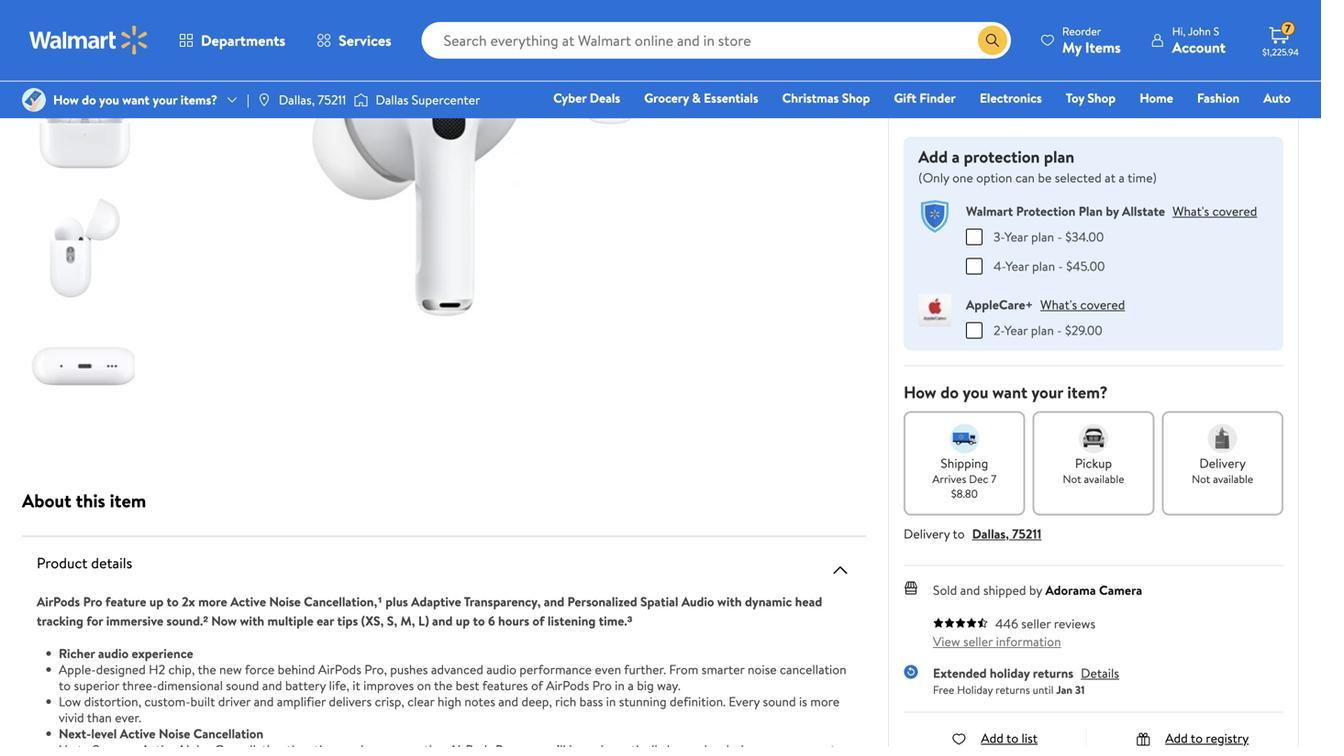 Task type: describe. For each thing, give the bounding box(es) containing it.
buy now button
[[904, 6, 1090, 43]]

apple-
[[59, 661, 96, 679]]

apple airpods pro (2nd generation) - lightning - image 3 of 5 image
[[31, 76, 139, 183]]

adaptive
[[411, 593, 461, 611]]

of inside richer audio experience apple-designed h2 chip, the new force behind airpods pro, pushes advanced audio performance even further. from smarter noise cancellation to superior three-dimensional sound and battery life, it improves on the best features of airpods pro in a big way. low distortion, custom-built driver and amplifier delivers crisp, clear high notes and deep, rich bass in stunning definition. every sound is more vivid than ever. next-level active noise cancellation
[[531, 677, 543, 695]]

0 horizontal spatial what's
[[1040, 296, 1077, 314]]

pro inside airpods pro feature up to 2x more active noise cancellation,¹ plus adaptive transparency, and personalized spatial audio with dynamic head tracking for immersive sound.² now with multiple ear tips (xs, s, m, l) and up to 6 hours of listening time.³
[[83, 593, 102, 611]]

1 vertical spatial 75211
[[1012, 525, 1042, 543]]

how for how do you want your items?
[[53, 91, 79, 109]]

superior
[[74, 677, 119, 695]]

holiday
[[957, 683, 993, 698]]

departments
[[201, 30, 285, 50]]

|
[[247, 91, 249, 109]]

what's covered button for walmart protection plan by allstate
[[1173, 202, 1257, 220]]

your for items?
[[153, 91, 177, 109]]

do for how do you want your items?
[[82, 91, 96, 109]]

and right l)
[[432, 612, 453, 630]]

0 vertical spatial covered
[[1213, 202, 1257, 220]]

how for how do you want your item?
[[904, 381, 937, 404]]

add for to
[[1154, 14, 1180, 35]]

intent image for pickup image
[[1079, 424, 1108, 454]]

add for a
[[918, 145, 948, 168]]

dallas
[[376, 91, 409, 109]]

be
[[1038, 169, 1052, 187]]

0 horizontal spatial audio
[[98, 645, 129, 663]]

deals
[[590, 89, 620, 107]]

 image for how do you want your items?
[[22, 88, 46, 112]]

clear
[[408, 693, 434, 711]]

hi,
[[1172, 23, 1186, 39]]

view seller information link
[[933, 633, 1061, 651]]

seller for 446
[[1021, 615, 1051, 633]]

$1,225.94
[[1262, 46, 1299, 58]]

want for items?
[[122, 91, 150, 109]]

shop for christmas shop
[[842, 89, 870, 107]]

0 vertical spatial dallas,
[[279, 91, 315, 109]]

auto registry
[[1080, 89, 1291, 133]]

walmart
[[966, 202, 1013, 220]]

s,
[[387, 612, 397, 630]]

plan inside the "add a protection plan (only one option can be selected at a time)"
[[1044, 145, 1075, 168]]

christmas shop link
[[774, 88, 878, 108]]

0 horizontal spatial sound
[[226, 677, 259, 695]]

crisp,
[[375, 693, 404, 711]]

4-Year plan - $45.00 checkbox
[[966, 258, 983, 275]]

is
[[799, 693, 807, 711]]

cyber
[[553, 89, 587, 107]]

walmart+ link
[[1228, 114, 1299, 133]]

year for 2-
[[1004, 322, 1028, 339]]

chip,
[[168, 661, 195, 679]]

home link
[[1131, 88, 1182, 108]]

ear
[[317, 612, 334, 630]]

 image for dallas supercenter
[[354, 91, 368, 109]]

performance
[[520, 661, 592, 679]]

driver
[[218, 693, 251, 711]]

head
[[795, 593, 822, 611]]

how do you want your items?
[[53, 91, 217, 109]]

1 horizontal spatial audio
[[486, 661, 516, 679]]

my
[[1062, 37, 1082, 57]]

Search search field
[[422, 22, 1011, 59]]

cart
[[1201, 14, 1227, 35]]

way.
[[657, 677, 681, 695]]

delivery for to
[[904, 525, 950, 543]]

best
[[456, 677, 479, 695]]

noise inside airpods pro feature up to 2x more active noise cancellation,¹ plus adaptive transparency, and personalized spatial audio with dynamic head tracking for immersive sound.² now with multiple ear tips (xs, s, m, l) and up to 6 hours of listening time.³
[[269, 593, 301, 611]]

dynamic
[[745, 593, 792, 611]]

and up listening
[[544, 593, 564, 611]]

plan for $34.00
[[1031, 228, 1054, 246]]

$45.00
[[1066, 257, 1105, 275]]

pickup not available
[[1063, 455, 1124, 487]]

sold
[[933, 582, 957, 600]]

for
[[86, 612, 103, 630]]

notes
[[464, 693, 495, 711]]

2-Year plan - $29.00 checkbox
[[966, 322, 983, 339]]

1 vertical spatial up
[[456, 612, 470, 630]]

4-
[[994, 257, 1006, 275]]

advanced
[[431, 661, 483, 679]]

search icon image
[[985, 33, 1000, 48]]

one
[[1150, 115, 1178, 133]]

 image for dallas, 75211
[[257, 93, 271, 107]]

richer
[[59, 645, 95, 663]]

not for delivery
[[1192, 472, 1210, 487]]

new
[[219, 661, 242, 679]]

richer audio experience apple-designed h2 chip, the new force behind airpods pro, pushes advanced audio performance even further. from smarter noise cancellation to superior three-dimensional sound and battery life, it improves on the best features of airpods pro in a big way. low distortion, custom-built driver and amplifier delivers crisp, clear high notes and deep, rich bass in stunning definition. every sound is more vivid than ever. next-level active noise cancellation
[[59, 645, 847, 743]]

shipped
[[983, 582, 1026, 600]]

than
[[87, 709, 112, 727]]

0 vertical spatial 7
[[1285, 21, 1291, 36]]

details
[[91, 553, 132, 573]]

apple airpods pro (2nd generation) - lightning image
[[211, 0, 799, 381]]

active inside airpods pro feature up to 2x more active noise cancellation,¹ plus adaptive transparency, and personalized spatial audio with dynamic head tracking for immersive sound.² now with multiple ear tips (xs, s, m, l) and up to 6 hours of listening time.³
[[230, 593, 266, 611]]

pro inside richer audio experience apple-designed h2 chip, the new force behind airpods pro, pushes advanced audio performance even further. from smarter noise cancellation to superior three-dimensional sound and battery life, it improves on the best features of airpods pro in a big way. low distortion, custom-built driver and amplifier delivers crisp, clear high notes and deep, rich bass in stunning definition. every sound is more vivid than ever. next-level active noise cancellation
[[592, 677, 612, 695]]

apple airpods pro (2nd generation) - lightning - image 5 of 5 image
[[31, 313, 139, 420]]

extended
[[933, 665, 987, 683]]

electronics link
[[971, 88, 1050, 108]]

product details image
[[829, 560, 851, 582]]

buy
[[970, 14, 994, 35]]

2-
[[994, 322, 1004, 339]]

from
[[669, 661, 698, 679]]

camera
[[1099, 582, 1142, 600]]

further.
[[624, 661, 666, 679]]

applecare+
[[966, 296, 1033, 314]]

add to cart
[[1154, 14, 1227, 35]]

toy shop link
[[1058, 88, 1124, 108]]

2x
[[182, 593, 195, 611]]

- for $29.00
[[1057, 322, 1062, 339]]

seller for view
[[963, 633, 993, 651]]

delivery to dallas, 75211
[[904, 525, 1042, 543]]

0 horizontal spatial 75211
[[318, 91, 346, 109]]

grocery
[[644, 89, 689, 107]]

designed
[[96, 661, 146, 679]]

debit
[[1181, 115, 1212, 133]]

by for adorama
[[1029, 582, 1042, 600]]

john
[[1188, 23, 1211, 39]]

to inside richer audio experience apple-designed h2 chip, the new force behind airpods pro, pushes advanced audio performance even further. from smarter noise cancellation to superior three-dimensional sound and battery life, it improves on the best features of airpods pro in a big way. low distortion, custom-built driver and amplifier delivers crisp, clear high notes and deep, rich bass in stunning definition. every sound is more vivid than ever. next-level active noise cancellation
[[59, 677, 71, 695]]

about this item
[[22, 488, 146, 514]]

grocery & essentials
[[644, 89, 758, 107]]

product details
[[37, 553, 132, 573]]

noise
[[748, 661, 777, 679]]

next media item image
[[819, 64, 841, 86]]

cyber monday deals image
[[904, 77, 1284, 118]]

dallas supercenter
[[376, 91, 480, 109]]

of inside airpods pro feature up to 2x more active noise cancellation,¹ plus adaptive transparency, and personalized spatial audio with dynamic head tracking for immersive sound.² now with multiple ear tips (xs, s, m, l) and up to 6 hours of listening time.³
[[533, 612, 544, 630]]

ever.
[[115, 709, 141, 727]]

cyber deals link
[[545, 88, 629, 108]]

services
[[339, 30, 391, 50]]

supercenter
[[412, 91, 480, 109]]

personalized
[[567, 593, 637, 611]]

item
[[110, 488, 146, 514]]

plus
[[385, 593, 408, 611]]

intent image for delivery image
[[1208, 424, 1237, 454]]

cyber deals
[[553, 89, 620, 107]]

1 vertical spatial dallas,
[[972, 525, 1009, 543]]

one
[[952, 169, 973, 187]]

year for 3-
[[1005, 228, 1028, 246]]

0 horizontal spatial up
[[149, 593, 164, 611]]

can
[[1015, 169, 1035, 187]]

2 horizontal spatial a
[[1119, 169, 1125, 187]]

high
[[438, 693, 461, 711]]

apple airpods pro (2nd generation) - lightning - image 2 of 5 image
[[31, 0, 139, 65]]

plan for $29.00
[[1031, 322, 1054, 339]]

7 inside shipping arrives dec 7 $8.80
[[991, 472, 997, 487]]



Task type: vqa. For each thing, say whether or not it's contained in the screenshot.
add to cart image for COOKEEZ MAKERY CINNAMON TREATZ PINK OVEN, SCENTED, INTERACTIVE PLUSH, STYLES VARY, AGES 5+ image
no



Task type: locate. For each thing, give the bounding box(es) containing it.
0 vertical spatial what's covered button
[[1173, 202, 1257, 220]]

m,
[[400, 612, 415, 630]]

2 vertical spatial -
[[1057, 322, 1062, 339]]

available for pickup
[[1084, 472, 1124, 487]]

1 horizontal spatial up
[[456, 612, 470, 630]]

delivery for not
[[1199, 455, 1246, 472]]

your left items?
[[153, 91, 177, 109]]

add to cart button
[[1097, 6, 1284, 43]]

1 horizontal spatial do
[[940, 381, 959, 404]]

returns left until
[[996, 683, 1030, 698]]

1 horizontal spatial how
[[904, 381, 937, 404]]

now
[[211, 612, 237, 630]]

active up now
[[230, 593, 266, 611]]

1 vertical spatial active
[[120, 725, 156, 743]]

add left john
[[1154, 14, 1180, 35]]

with right audio
[[717, 593, 742, 611]]

do down walmart image
[[82, 91, 96, 109]]

what's up 2-year plan - $29.00
[[1040, 296, 1077, 314]]

audio
[[682, 593, 714, 611]]

airpods up delivers
[[318, 661, 361, 679]]

holiday
[[990, 665, 1030, 683]]

details button
[[1081, 665, 1119, 683]]

cancellation
[[193, 725, 263, 743]]

4.4193 stars out of 5, based on 446 seller reviews element
[[933, 618, 988, 629]]

0 vertical spatial delivery
[[1199, 455, 1246, 472]]

you for how do you want your items?
[[99, 91, 119, 109]]

1 horizontal spatial delivery
[[1199, 455, 1246, 472]]

pro
[[83, 593, 102, 611], [592, 677, 612, 695]]

christmas
[[782, 89, 839, 107]]

of right hours
[[533, 612, 544, 630]]

dallas, right |
[[279, 91, 315, 109]]

1 shop from the left
[[842, 89, 870, 107]]

want left items?
[[122, 91, 150, 109]]

2 horizontal spatial airpods
[[546, 677, 589, 695]]

0 horizontal spatial do
[[82, 91, 96, 109]]

1 horizontal spatial a
[[952, 145, 960, 168]]

built
[[190, 693, 215, 711]]

0 horizontal spatial how
[[53, 91, 79, 109]]

returns left 31
[[1033, 665, 1074, 683]]

and right sold
[[960, 582, 980, 600]]

more
[[198, 593, 227, 611], [810, 693, 840, 711]]

protection
[[964, 145, 1040, 168]]

1 horizontal spatial by
[[1106, 202, 1119, 220]]

what's covered button up $29.00 in the top right of the page
[[1040, 296, 1125, 314]]

not down intent image for pickup
[[1063, 472, 1081, 487]]

force
[[245, 661, 275, 679]]

more inside richer audio experience apple-designed h2 chip, the new force behind airpods pro, pushes advanced audio performance even further. from smarter noise cancellation to superior three-dimensional sound and battery life, it improves on the best features of airpods pro in a big way. low distortion, custom-built driver and amplifier delivers crisp, clear high notes and deep, rich bass in stunning definition. every sound is more vivid than ever. next-level active noise cancellation
[[810, 693, 840, 711]]

- left "$45.00"
[[1058, 257, 1063, 275]]

how down 'apple_care logo'
[[904, 381, 937, 404]]

1 horizontal spatial 75211
[[1012, 525, 1042, 543]]

airpods pro feature up to 2x more active noise cancellation,¹ plus adaptive transparency, and personalized spatial audio with dynamic head tracking for immersive sound.² now with multiple ear tips (xs, s, m, l) and up to 6 hours of listening time.³
[[37, 593, 822, 630]]

sold and shipped by adorama camera
[[933, 582, 1142, 600]]

 image down walmart image
[[22, 88, 46, 112]]

1 horizontal spatial shop
[[1088, 89, 1116, 107]]

0 vertical spatial -
[[1057, 228, 1062, 246]]

1 vertical spatial want
[[992, 381, 1028, 404]]

seller right 446
[[1021, 615, 1051, 633]]

with right now
[[240, 612, 264, 630]]

what's covered button for applecare+
[[1040, 296, 1125, 314]]

gift
[[894, 89, 916, 107]]

how down walmart image
[[53, 91, 79, 109]]

how do you want your item?
[[904, 381, 1108, 404]]

feature
[[105, 593, 146, 611]]

1 vertical spatial year
[[1006, 257, 1029, 275]]

about
[[22, 488, 71, 514]]

7 right the 'dec'
[[991, 472, 997, 487]]

of right features
[[531, 677, 543, 695]]

not down intent image for delivery
[[1192, 472, 1210, 487]]

immersive
[[106, 612, 163, 630]]

1 horizontal spatial airpods
[[318, 661, 361, 679]]

adorama
[[1045, 582, 1096, 600]]

2-year plan - $29.00
[[994, 322, 1103, 339]]

shop for toy shop
[[1088, 89, 1116, 107]]

seller
[[1021, 615, 1051, 633], [963, 633, 993, 651]]

1 vertical spatial pro
[[592, 677, 612, 695]]

active right level
[[120, 725, 156, 743]]

1 horizontal spatial covered
[[1213, 202, 1257, 220]]

1 vertical spatial your
[[1032, 381, 1063, 404]]

0 horizontal spatial more
[[198, 593, 227, 611]]

delivery down arrives
[[904, 525, 950, 543]]

walmart image
[[29, 26, 149, 55]]

details
[[1081, 665, 1119, 683]]

noise inside richer audio experience apple-designed h2 chip, the new force behind airpods pro, pushes advanced audio performance even further. from smarter noise cancellation to superior three-dimensional sound and battery life, it improves on the best features of airpods pro in a big way. low distortion, custom-built driver and amplifier delivers crisp, clear high notes and deep, rich bass in stunning definition. every sound is more vivid than ever. next-level active noise cancellation
[[159, 725, 190, 743]]

0 horizontal spatial your
[[153, 91, 177, 109]]

reviews
[[1054, 615, 1096, 633]]

year up 4-
[[1005, 228, 1028, 246]]

with
[[717, 593, 742, 611], [240, 612, 264, 630]]

and left battery
[[262, 677, 282, 695]]

delivery down intent image for delivery
[[1199, 455, 1246, 472]]

0 horizontal spatial want
[[122, 91, 150, 109]]

the
[[198, 661, 216, 679], [434, 677, 453, 695]]

1 horizontal spatial active
[[230, 593, 266, 611]]

not for pickup
[[1063, 472, 1081, 487]]

hours
[[498, 612, 529, 630]]

audio right best
[[486, 661, 516, 679]]

a left big
[[628, 677, 634, 695]]

1 horizontal spatial pro
[[592, 677, 612, 695]]

 image right |
[[257, 93, 271, 107]]

- left $29.00 in the top right of the page
[[1057, 322, 1062, 339]]

0 horizontal spatial available
[[1084, 472, 1124, 487]]

airpods left the even
[[546, 677, 589, 695]]

protection
[[1016, 202, 1076, 220]]

 image
[[22, 88, 46, 112], [354, 91, 368, 109], [257, 93, 271, 107]]

0 horizontal spatial not
[[1063, 472, 1081, 487]]

0 horizontal spatial what's covered button
[[1040, 296, 1125, 314]]

in right bass
[[606, 693, 616, 711]]

services button
[[301, 18, 407, 62]]

rich
[[555, 693, 576, 711]]

your left item?
[[1032, 381, 1063, 404]]

and left deep,
[[498, 693, 518, 711]]

-
[[1057, 228, 1062, 246], [1058, 257, 1063, 275], [1057, 322, 1062, 339]]

dallas, down $8.80
[[972, 525, 1009, 543]]

1 horizontal spatial you
[[963, 381, 989, 404]]

1 vertical spatial more
[[810, 693, 840, 711]]

2 shop from the left
[[1088, 89, 1116, 107]]

by right plan
[[1106, 202, 1119, 220]]

up up immersive
[[149, 593, 164, 611]]

0 vertical spatial do
[[82, 91, 96, 109]]

want down 2-
[[992, 381, 1028, 404]]

more right is
[[810, 693, 840, 711]]

returns
[[1033, 665, 1074, 683], [996, 683, 1030, 698]]

the left new
[[198, 661, 216, 679]]

0 horizontal spatial airpods
[[37, 593, 80, 611]]

0 horizontal spatial add
[[918, 145, 948, 168]]

plan down the applecare+ what's covered
[[1031, 322, 1054, 339]]

amplifier
[[277, 693, 326, 711]]

want for item?
[[992, 381, 1028, 404]]

2 horizontal spatial  image
[[354, 91, 368, 109]]

(xs,
[[361, 612, 384, 630]]

dallas, 75211
[[279, 91, 346, 109]]

what's covered button
[[1173, 202, 1257, 220], [1040, 296, 1125, 314]]

0 vertical spatial add
[[1154, 14, 1180, 35]]

what's covered button right allstate
[[1173, 202, 1257, 220]]

pro right rich
[[592, 677, 612, 695]]

3-Year plan - $34.00 checkbox
[[966, 229, 983, 245]]

0 vertical spatial noise
[[269, 593, 301, 611]]

0 vertical spatial your
[[153, 91, 177, 109]]

1 horizontal spatial dallas,
[[972, 525, 1009, 543]]

tracking
[[37, 612, 83, 630]]

life,
[[329, 677, 349, 695]]

wpp logo image
[[918, 200, 951, 233]]

items?
[[180, 91, 217, 109]]

up left 6 at the left of page
[[456, 612, 470, 630]]

1 not from the left
[[1063, 472, 1081, 487]]

spatial
[[640, 593, 678, 611]]

0 vertical spatial what's
[[1173, 202, 1209, 220]]

s
[[1214, 23, 1219, 39]]

0 horizontal spatial pro
[[83, 593, 102, 611]]

year down applecare+ at the right of the page
[[1004, 322, 1028, 339]]

your for item?
[[1032, 381, 1063, 404]]

a up 'one'
[[952, 145, 960, 168]]

1 horizontal spatial returns
[[1033, 665, 1074, 683]]

0 vertical spatial want
[[122, 91, 150, 109]]

items
[[1085, 37, 1121, 57]]

delivery inside delivery not available
[[1199, 455, 1246, 472]]

shop right christmas
[[842, 89, 870, 107]]

plan down protection
[[1031, 228, 1054, 246]]

0 horizontal spatial noise
[[159, 725, 190, 743]]

more inside airpods pro feature up to 2x more active noise cancellation,¹ plus adaptive transparency, and personalized spatial audio with dynamic head tracking for immersive sound.² now with multiple ear tips (xs, s, m, l) and up to 6 hours of listening time.³
[[198, 593, 227, 611]]

sound left is
[[763, 693, 796, 711]]

0 horizontal spatial active
[[120, 725, 156, 743]]

446 seller reviews
[[995, 615, 1096, 633]]

multiple
[[267, 612, 314, 630]]

pushes
[[390, 661, 428, 679]]

0 horizontal spatial a
[[628, 677, 634, 695]]

1 horizontal spatial what's covered button
[[1173, 202, 1257, 220]]

airpods
[[37, 593, 80, 611], [318, 661, 361, 679], [546, 677, 589, 695]]

1 horizontal spatial more
[[810, 693, 840, 711]]

0 vertical spatial more
[[198, 593, 227, 611]]

1 vertical spatial with
[[240, 612, 264, 630]]

1 horizontal spatial 7
[[1285, 21, 1291, 36]]

covered up $29.00 in the top right of the page
[[1080, 296, 1125, 314]]

not inside delivery not available
[[1192, 472, 1210, 487]]

1 vertical spatial covered
[[1080, 296, 1125, 314]]

you
[[99, 91, 119, 109], [963, 381, 989, 404]]

1 horizontal spatial sound
[[763, 693, 796, 711]]

0 horizontal spatial covered
[[1080, 296, 1125, 314]]

bass
[[580, 693, 603, 711]]

registry
[[1080, 115, 1126, 133]]

1 vertical spatial 7
[[991, 472, 997, 487]]

shop inside the christmas shop link
[[842, 89, 870, 107]]

apple_care logo image
[[918, 294, 951, 327]]

what's right allstate
[[1173, 202, 1209, 220]]

1 horizontal spatial want
[[992, 381, 1028, 404]]

add up (only
[[918, 145, 948, 168]]

1 horizontal spatial with
[[717, 593, 742, 611]]

1 vertical spatial -
[[1058, 257, 1063, 275]]

intent image for shipping image
[[950, 424, 979, 454]]

seller down 4.4193 stars out of 5, based on 446 seller reviews element at the bottom right of the page
[[963, 633, 993, 651]]

toy shop
[[1066, 89, 1116, 107]]

audio up "superior" on the bottom left of page
[[98, 645, 129, 663]]

gift finder link
[[886, 88, 964, 108]]

- for $34.00
[[1057, 228, 1062, 246]]

registry link
[[1071, 114, 1135, 133]]

Walmart Site-Wide search field
[[422, 22, 1011, 59]]

1 vertical spatial do
[[940, 381, 959, 404]]

0 horizontal spatial by
[[1029, 582, 1042, 600]]

walmart protection plan by allstate what's covered
[[966, 202, 1257, 220]]

plan down 3-year plan - $34.00
[[1032, 257, 1055, 275]]

- left $34.00
[[1057, 228, 1062, 246]]

2 vertical spatial year
[[1004, 322, 1028, 339]]

not inside pickup not available
[[1063, 472, 1081, 487]]

1 horizontal spatial what's
[[1173, 202, 1209, 220]]

0 vertical spatial pro
[[83, 593, 102, 611]]

available inside pickup not available
[[1084, 472, 1124, 487]]

you down walmart image
[[99, 91, 119, 109]]

add a protection plan (only one option can be selected at a time)
[[918, 145, 1157, 187]]

one debit link
[[1142, 114, 1221, 133]]

1 horizontal spatial seller
[[1021, 615, 1051, 633]]

available down intent image for delivery
[[1213, 472, 1253, 487]]

1 horizontal spatial your
[[1032, 381, 1063, 404]]

big
[[637, 677, 654, 695]]

product
[[37, 553, 88, 573]]

0 vertical spatial 75211
[[318, 91, 346, 109]]

0 vertical spatial with
[[717, 593, 742, 611]]

year up applecare+ at the right of the page
[[1006, 257, 1029, 275]]

a inside richer audio experience apple-designed h2 chip, the new force behind airpods pro, pushes advanced audio performance even further. from smarter noise cancellation to superior three-dimensional sound and battery life, it improves on the best features of airpods pro in a big way. low distortion, custom-built driver and amplifier delivers crisp, clear high notes and deep, rich bass in stunning definition. every sound is more vivid than ever. next-level active noise cancellation
[[628, 677, 634, 695]]

airpods inside airpods pro feature up to 2x more active noise cancellation,¹ plus adaptive transparency, and personalized spatial audio with dynamic head tracking for immersive sound.² now with multiple ear tips (xs, s, m, l) and up to 6 hours of listening time.³
[[37, 593, 80, 611]]

2 vertical spatial a
[[628, 677, 634, 695]]

dec
[[969, 472, 988, 487]]

0 horizontal spatial  image
[[22, 88, 46, 112]]

add inside button
[[1154, 14, 1180, 35]]

plan for $45.00
[[1032, 257, 1055, 275]]

plan
[[1079, 202, 1103, 220]]

one debit
[[1150, 115, 1212, 133]]

0 vertical spatial how
[[53, 91, 79, 109]]

1 available from the left
[[1084, 472, 1124, 487]]

0 horizontal spatial seller
[[963, 633, 993, 651]]

0 horizontal spatial with
[[240, 612, 264, 630]]

view seller information
[[933, 633, 1061, 651]]

0 vertical spatial of
[[533, 612, 544, 630]]

available for delivery
[[1213, 472, 1253, 487]]

available inside delivery not available
[[1213, 472, 1253, 487]]

three-
[[122, 677, 157, 695]]

year for 4-
[[1006, 257, 1029, 275]]

2 available from the left
[[1213, 472, 1253, 487]]

option
[[976, 169, 1012, 187]]

transparency,
[[464, 593, 541, 611]]

selected
[[1055, 169, 1102, 187]]

6
[[488, 612, 495, 630]]

shipping arrives dec 7 $8.80
[[933, 455, 997, 502]]

0 vertical spatial you
[[99, 91, 119, 109]]

do for how do you want your item?
[[940, 381, 959, 404]]

noise down custom-
[[159, 725, 190, 743]]

75211 left dallas at the left top of page
[[318, 91, 346, 109]]

0 vertical spatial active
[[230, 593, 266, 611]]

1 horizontal spatial add
[[1154, 14, 1180, 35]]

2 not from the left
[[1192, 472, 1210, 487]]

sound right "built"
[[226, 677, 259, 695]]

1 vertical spatial you
[[963, 381, 989, 404]]

plan up be
[[1044, 145, 1075, 168]]

1 horizontal spatial not
[[1192, 472, 1210, 487]]

what's
[[1173, 202, 1209, 220], [1040, 296, 1077, 314]]

0 horizontal spatial dallas,
[[279, 91, 315, 109]]

to inside button
[[1184, 14, 1198, 35]]

shop inside toy shop link
[[1088, 89, 1116, 107]]

7 up $1,225.94 on the top right of the page
[[1285, 21, 1291, 36]]

0 horizontal spatial returns
[[996, 683, 1030, 698]]

0 horizontal spatial shop
[[842, 89, 870, 107]]

in left big
[[615, 677, 625, 695]]

active inside richer audio experience apple-designed h2 chip, the new force behind airpods pro, pushes advanced audio performance even further. from smarter noise cancellation to superior three-dimensional sound and battery life, it improves on the best features of airpods pro in a big way. low distortion, custom-built driver and amplifier delivers crisp, clear high notes and deep, rich bass in stunning definition. every sound is more vivid than ever. next-level active noise cancellation
[[120, 725, 156, 743]]

and
[[960, 582, 980, 600], [544, 593, 564, 611], [432, 612, 453, 630], [262, 677, 282, 695], [254, 693, 274, 711], [498, 693, 518, 711]]

this
[[76, 488, 105, 514]]

extended holiday returns details free holiday returns until jan 31
[[933, 665, 1119, 698]]

0 vertical spatial a
[[952, 145, 960, 168]]

airpods up the tracking
[[37, 593, 80, 611]]

by for allstate
[[1106, 202, 1119, 220]]

1 horizontal spatial noise
[[269, 593, 301, 611]]

delivery
[[1199, 455, 1246, 472], [904, 525, 950, 543]]

auto
[[1264, 89, 1291, 107]]

1 vertical spatial noise
[[159, 725, 190, 743]]

pro up for
[[83, 593, 102, 611]]

level
[[91, 725, 117, 743]]

home
[[1140, 89, 1173, 107]]

apple airpods pro (2nd generation) - lightning - image 4 of 5 image
[[31, 195, 139, 302]]

the right on
[[434, 677, 453, 695]]

75211 up sold and shipped by adorama camera
[[1012, 525, 1042, 543]]

delivery not available
[[1192, 455, 1253, 487]]

by right shipped
[[1029, 582, 1042, 600]]

fashion
[[1197, 89, 1240, 107]]

pro,
[[364, 661, 387, 679]]

cancellation,¹
[[304, 593, 382, 611]]

covered right allstate
[[1213, 202, 1257, 220]]

0 horizontal spatial you
[[99, 91, 119, 109]]

$29.00
[[1065, 322, 1103, 339]]

1 vertical spatial a
[[1119, 169, 1125, 187]]

a right at
[[1119, 169, 1125, 187]]

shop up registry link
[[1088, 89, 1116, 107]]

1 horizontal spatial the
[[434, 677, 453, 695]]

more up now
[[198, 593, 227, 611]]

 image left dallas at the left top of page
[[354, 91, 368, 109]]

at
[[1105, 169, 1116, 187]]

do up intent image for shipping in the bottom right of the page
[[940, 381, 959, 404]]

- for $45.00
[[1058, 257, 1063, 275]]

do
[[82, 91, 96, 109], [940, 381, 959, 404]]

you up intent image for shipping in the bottom right of the page
[[963, 381, 989, 404]]

add inside the "add a protection plan (only one option can be selected at a time)"
[[918, 145, 948, 168]]

and right driver at the bottom left
[[254, 693, 274, 711]]

1 vertical spatial what's covered button
[[1040, 296, 1125, 314]]

4-year plan - $45.00
[[994, 257, 1105, 275]]

available down intent image for pickup
[[1084, 472, 1124, 487]]

0 vertical spatial by
[[1106, 202, 1119, 220]]

1 vertical spatial of
[[531, 677, 543, 695]]

noise up multiple
[[269, 593, 301, 611]]

you for how do you want your item?
[[963, 381, 989, 404]]

0 horizontal spatial the
[[198, 661, 216, 679]]



